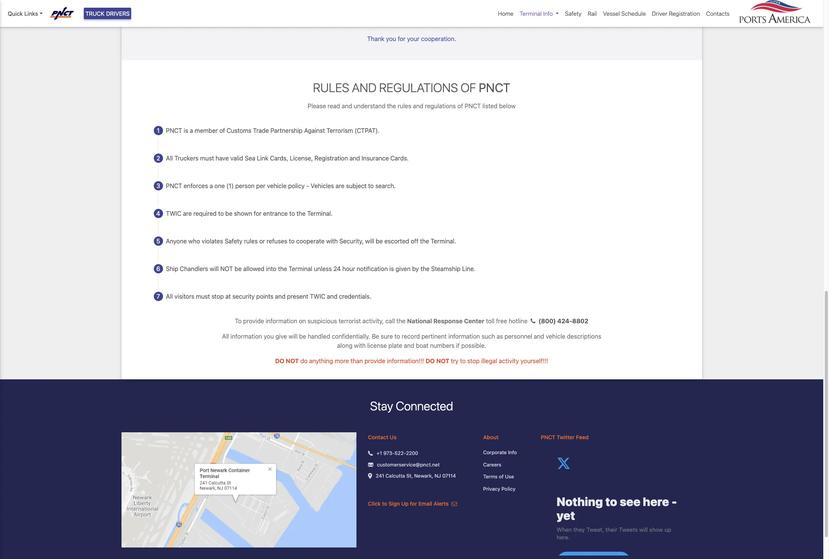 Task type: vqa. For each thing, say whether or not it's contained in the screenshot.
NEW YORK TERMINAL CONFERENCE TARIFF
no



Task type: locate. For each thing, give the bounding box(es) containing it.
1 vertical spatial with
[[354, 343, 366, 349]]

trade
[[253, 127, 269, 134]]

will right give
[[289, 333, 298, 340]]

for
[[398, 36, 406, 42], [254, 210, 262, 217], [410, 501, 417, 508]]

and
[[352, 81, 377, 95], [342, 103, 352, 109], [413, 103, 423, 109], [350, 155, 360, 162], [275, 293, 285, 300], [327, 293, 337, 300], [534, 333, 544, 340], [404, 343, 414, 349]]

0 vertical spatial you
[[386, 36, 396, 42]]

0 vertical spatial all
[[166, 155, 173, 162]]

more
[[335, 358, 349, 365]]

to
[[368, 183, 374, 189], [218, 210, 224, 217], [289, 210, 295, 217], [289, 238, 295, 245], [395, 333, 400, 340], [460, 358, 466, 365], [382, 501, 387, 508]]

notification
[[357, 266, 388, 273]]

on
[[299, 318, 306, 325]]

0 horizontal spatial info
[[508, 450, 517, 456]]

1 horizontal spatial info
[[543, 10, 553, 17]]

the right off
[[420, 238, 429, 245]]

allowed
[[243, 266, 264, 273]]

all inside all information you give will be handled confidentially. be sure to record pertinent information such as personnel and vehicle descriptions along with license plate and boat numbers if possible.
[[222, 333, 229, 340]]

0 horizontal spatial do
[[275, 358, 284, 365]]

1 vertical spatial safety
[[225, 238, 242, 245]]

registration right driver
[[669, 10, 700, 17]]

1 vertical spatial must
[[196, 293, 210, 300]]

anything
[[309, 358, 333, 365]]

do left do
[[275, 358, 284, 365]]

a for is
[[190, 127, 193, 134]]

not left do
[[286, 358, 299, 365]]

1 horizontal spatial do
[[426, 358, 435, 365]]

registration down terrorism
[[315, 155, 348, 162]]

safety
[[565, 10, 582, 17], [225, 238, 242, 245]]

you left give
[[264, 333, 274, 340]]

center
[[464, 318, 484, 325]]

0 vertical spatial for
[[398, 36, 406, 42]]

and left credentials. on the bottom left of page
[[327, 293, 337, 300]]

policy
[[502, 486, 515, 492]]

1 vertical spatial terminal.
[[431, 238, 456, 245]]

terminal right home at the right top of the page
[[520, 10, 542, 17]]

privacy policy
[[483, 486, 515, 492]]

must right visitors
[[196, 293, 210, 300]]

2
[[156, 155, 160, 162]]

for right up
[[410, 501, 417, 508]]

information up if
[[448, 333, 480, 340]]

1 horizontal spatial you
[[386, 36, 396, 42]]

terminal. down vehicles
[[307, 210, 333, 217]]

to up plate
[[395, 333, 400, 340]]

terminal.
[[307, 210, 333, 217], [431, 238, 456, 245]]

0 vertical spatial rules
[[398, 103, 411, 109]]

a for enforces
[[210, 183, 213, 189]]

do
[[275, 358, 284, 365], [426, 358, 435, 365]]

2 horizontal spatial will
[[365, 238, 374, 245]]

click
[[368, 501, 381, 508]]

will right 'chandlers'
[[210, 266, 219, 273]]

7
[[157, 293, 160, 300]]

pnct is a member of customs trade partnership against terrorism (ctpat).
[[166, 127, 380, 134]]

off
[[411, 238, 418, 245]]

1 horizontal spatial not
[[286, 358, 299, 365]]

(800) 424-8802
[[539, 318, 588, 325]]

6
[[156, 266, 160, 273]]

vessel schedule
[[603, 10, 646, 17]]

use
[[505, 474, 514, 480]]

0 horizontal spatial are
[[183, 210, 192, 217]]

pnct right the 1
[[166, 127, 182, 134]]

1 horizontal spatial will
[[289, 333, 298, 340]]

1 horizontal spatial for
[[398, 36, 406, 42]]

enforces
[[184, 183, 208, 189]]

hour
[[342, 266, 355, 273]]

schedule
[[621, 10, 646, 17]]

to right refuses
[[289, 238, 295, 245]]

click to sign up for email alerts
[[368, 501, 450, 508]]

regulations
[[379, 81, 458, 95], [425, 103, 456, 109]]

all
[[166, 155, 173, 162], [166, 293, 173, 300], [222, 333, 229, 340]]

your
[[407, 36, 419, 42]]

0 horizontal spatial a
[[190, 127, 193, 134]]

4
[[156, 210, 160, 217]]

all truckers must have valid sea link cards, license, registration and insurance cards.
[[166, 155, 409, 162]]

not left try
[[436, 358, 449, 365]]

is left member
[[184, 127, 188, 134]]

rules down rules and regulations of pnct at the top of the page
[[398, 103, 411, 109]]

info inside corporate info link
[[508, 450, 517, 456]]

pnct right 3
[[166, 183, 182, 189]]

regulations up please read and understand the rules and regulations of pnct listed below
[[379, 81, 458, 95]]

a left member
[[190, 127, 193, 134]]

0 vertical spatial a
[[190, 127, 193, 134]]

0 horizontal spatial terminal.
[[307, 210, 333, 217]]

1 horizontal spatial twic
[[310, 293, 325, 300]]

1 horizontal spatial terminal
[[520, 10, 542, 17]]

for right shown
[[254, 210, 262, 217]]

terminal left unless
[[289, 266, 312, 273]]

up
[[401, 501, 409, 508]]

listed
[[483, 103, 498, 109]]

1 horizontal spatial safety
[[565, 10, 582, 17]]

3
[[156, 183, 160, 189]]

connected
[[396, 399, 453, 414]]

and up understand
[[352, 81, 377, 95]]

truck drivers
[[85, 10, 130, 17]]

info for terminal info
[[543, 10, 553, 17]]

1 horizontal spatial a
[[210, 183, 213, 189]]

to right entrance
[[289, 210, 295, 217]]

1 vertical spatial all
[[166, 293, 173, 300]]

steamship
[[431, 266, 461, 273]]

at
[[225, 293, 231, 300]]

0 vertical spatial info
[[543, 10, 553, 17]]

provide down license
[[365, 358, 385, 365]]

the right entrance
[[297, 210, 306, 217]]

be inside all information you give will be handled confidentially. be sure to record pertinent information such as personnel and vehicle descriptions along with license plate and boat numbers if possible.
[[299, 333, 306, 340]]

1 horizontal spatial provide
[[365, 358, 385, 365]]

must for truckers
[[200, 155, 214, 162]]

safety left rail
[[565, 10, 582, 17]]

stop down 'possible.'
[[467, 358, 480, 365]]

to right try
[[460, 358, 466, 365]]

0 horizontal spatial safety
[[225, 238, 242, 245]]

0 vertical spatial registration
[[669, 10, 700, 17]]

with inside all information you give will be handled confidentially. be sure to record pertinent information such as personnel and vehicle descriptions along with license plate and boat numbers if possible.
[[354, 343, 366, 349]]

0 horizontal spatial with
[[326, 238, 338, 245]]

provide right 'to'
[[243, 318, 264, 325]]

safety right violates
[[225, 238, 242, 245]]

0 horizontal spatial terminal
[[289, 266, 312, 273]]

pnct up listed
[[479, 81, 510, 95]]

0 vertical spatial will
[[365, 238, 374, 245]]

all information you give will be handled confidentially. be sure to record pertinent information such as personnel and vehicle descriptions along with license plate and boat numbers if possible.
[[222, 333, 601, 349]]

0 horizontal spatial for
[[254, 210, 262, 217]]

information up give
[[266, 318, 297, 325]]

+1
[[377, 451, 382, 457]]

be down on
[[299, 333, 306, 340]]

1 horizontal spatial information
[[266, 318, 297, 325]]

for left your
[[398, 36, 406, 42]]

0 horizontal spatial twic
[[166, 210, 181, 217]]

not left the allowed
[[220, 266, 233, 273]]

+1 973-522-2200
[[377, 451, 418, 457]]

2 horizontal spatial information
[[448, 333, 480, 340]]

regulations down rules and regulations of pnct at the top of the page
[[425, 103, 456, 109]]

1 horizontal spatial vehicle
[[546, 333, 565, 340]]

policy
[[288, 183, 305, 189]]

boat
[[416, 343, 428, 349]]

0 horizontal spatial registration
[[315, 155, 348, 162]]

free
[[496, 318, 507, 325]]

1 vertical spatial info
[[508, 450, 517, 456]]

0 vertical spatial terminal.
[[307, 210, 333, 217]]

0 horizontal spatial vehicle
[[267, 183, 287, 189]]

0 vertical spatial safety
[[565, 10, 582, 17]]

you right thank
[[386, 36, 396, 42]]

2 vertical spatial for
[[410, 501, 417, 508]]

(800)
[[539, 318, 556, 325]]

who
[[188, 238, 200, 245]]

0 vertical spatial terminal
[[520, 10, 542, 17]]

(1)
[[226, 183, 234, 189]]

are left required
[[183, 210, 192, 217]]

1 vertical spatial you
[[264, 333, 274, 340]]

registration inside 'link'
[[669, 10, 700, 17]]

quick links link
[[8, 9, 43, 18]]

0 horizontal spatial not
[[220, 266, 233, 273]]

careers link
[[483, 462, 529, 469]]

pnct enforces a one (1) person per vehicle policy - vehicles are subject to search.
[[166, 183, 396, 189]]

suspicious
[[308, 318, 337, 325]]

pnct left twitter
[[541, 435, 555, 441]]

1 vertical spatial will
[[210, 266, 219, 273]]

and left insurance
[[350, 155, 360, 162]]

you inside all information you give will be handled confidentially. be sure to record pertinent information such as personnel and vehicle descriptions along with license plate and boat numbers if possible.
[[264, 333, 274, 340]]

1 horizontal spatial stop
[[467, 358, 480, 365]]

1 vertical spatial provide
[[365, 358, 385, 365]]

2 vertical spatial all
[[222, 333, 229, 340]]

all for all visitors must stop at security points and present twic and credentials.
[[166, 293, 173, 300]]

ship
[[166, 266, 178, 273]]

1 vertical spatial are
[[183, 210, 192, 217]]

1 vertical spatial vehicle
[[546, 333, 565, 340]]

5
[[156, 238, 160, 245]]

national
[[407, 318, 432, 325]]

with
[[326, 238, 338, 245], [354, 343, 366, 349]]

must for visitors
[[196, 293, 210, 300]]

info inside terminal info link
[[543, 10, 553, 17]]

vehicle right "per"
[[267, 183, 287, 189]]

pnct for pnct twitter feed
[[541, 435, 555, 441]]

search.
[[375, 183, 396, 189]]

(ctpat).
[[355, 127, 380, 134]]

along
[[337, 343, 352, 349]]

twic right 4
[[166, 210, 181, 217]]

1 horizontal spatial registration
[[669, 10, 700, 17]]

are left subject
[[336, 183, 344, 189]]

rules left or
[[244, 238, 258, 245]]

will right security,
[[365, 238, 374, 245]]

you
[[386, 36, 396, 42], [264, 333, 274, 340]]

registration
[[669, 10, 700, 17], [315, 155, 348, 162]]

stop
[[212, 293, 224, 300], [467, 358, 480, 365]]

with down confidentially.
[[354, 343, 366, 349]]

must
[[200, 155, 214, 162], [196, 293, 210, 300]]

numbers
[[430, 343, 455, 349]]

call
[[385, 318, 395, 325]]

terminal
[[520, 10, 542, 17], [289, 266, 312, 273]]

1 vertical spatial rules
[[244, 238, 258, 245]]

0 vertical spatial is
[[184, 127, 188, 134]]

terminal. up steamship
[[431, 238, 456, 245]]

1 horizontal spatial are
[[336, 183, 344, 189]]

vehicle down (800) 424-8802 link
[[546, 333, 565, 340]]

us
[[390, 435, 397, 441]]

241 calcutta st, newark, nj 07114 link
[[376, 473, 456, 481]]

corporate info link
[[483, 450, 529, 457]]

1 vertical spatial a
[[210, 183, 213, 189]]

0 vertical spatial stop
[[212, 293, 224, 300]]

do down boat
[[426, 358, 435, 365]]

the right understand
[[387, 103, 396, 109]]

to right required
[[218, 210, 224, 217]]

0 vertical spatial must
[[200, 155, 214, 162]]

with left security,
[[326, 238, 338, 245]]

is left given
[[389, 266, 394, 273]]

pertinent
[[421, 333, 447, 340]]

info up the careers link
[[508, 450, 517, 456]]

0 vertical spatial with
[[326, 238, 338, 245]]

security
[[232, 293, 255, 300]]

0 horizontal spatial will
[[210, 266, 219, 273]]

thank
[[367, 36, 384, 42]]

0 horizontal spatial you
[[264, 333, 274, 340]]

pnct
[[479, 81, 510, 95], [465, 103, 481, 109], [166, 127, 182, 134], [166, 183, 182, 189], [541, 435, 555, 441]]

0 horizontal spatial provide
[[243, 318, 264, 325]]

information down 'to'
[[231, 333, 262, 340]]

please
[[308, 103, 326, 109]]

1 horizontal spatial terminal.
[[431, 238, 456, 245]]

thank you for your cooperation.
[[367, 36, 456, 42]]

1 horizontal spatial is
[[389, 266, 394, 273]]

the
[[387, 103, 396, 109], [297, 210, 306, 217], [420, 238, 429, 245], [278, 266, 287, 273], [421, 266, 430, 273], [397, 318, 406, 325]]

info left safety link
[[543, 10, 553, 17]]

1 vertical spatial terminal
[[289, 266, 312, 273]]

nj
[[435, 473, 441, 480]]

2 vertical spatial will
[[289, 333, 298, 340]]

0 vertical spatial provide
[[243, 318, 264, 325]]

twic right present
[[310, 293, 325, 300]]

try
[[451, 358, 459, 365]]

a left one
[[210, 183, 213, 189]]

1 horizontal spatial with
[[354, 343, 366, 349]]

stop left at
[[212, 293, 224, 300]]

must left the have
[[200, 155, 214, 162]]

1 vertical spatial regulations
[[425, 103, 456, 109]]



Task type: describe. For each thing, give the bounding box(es) containing it.
insurance
[[362, 155, 389, 162]]

given
[[396, 266, 411, 273]]

quick
[[8, 10, 23, 17]]

confidentially.
[[332, 333, 370, 340]]

all for all information you give will be handled confidentially. be sure to record pertinent information such as personnel and vehicle descriptions along with license plate and boat numbers if possible.
[[222, 333, 229, 340]]

241
[[376, 473, 384, 480]]

the right call
[[397, 318, 406, 325]]

member
[[195, 127, 218, 134]]

shown
[[234, 210, 252, 217]]

click to sign up for email alerts link
[[368, 501, 457, 508]]

twic are required to be shown for entrance to the terminal.
[[166, 210, 333, 217]]

driver
[[652, 10, 667, 17]]

cards.
[[390, 155, 409, 162]]

license,
[[290, 155, 313, 162]]

0 vertical spatial regulations
[[379, 81, 458, 95]]

refuses
[[267, 238, 287, 245]]

info for corporate info
[[508, 450, 517, 456]]

1 vertical spatial stop
[[467, 358, 480, 365]]

truck
[[85, 10, 105, 17]]

illegal
[[481, 358, 497, 365]]

descriptions
[[567, 333, 601, 340]]

per
[[256, 183, 265, 189]]

to inside all information you give will be handled confidentially. be sure to record pertinent information such as personnel and vehicle descriptions along with license plate and boat numbers if possible.
[[395, 333, 400, 340]]

the right into
[[278, 266, 287, 273]]

+1 973-522-2200 link
[[377, 450, 418, 458]]

0 vertical spatial are
[[336, 183, 344, 189]]

rules
[[313, 81, 349, 95]]

(800) 424-8802 link
[[528, 318, 588, 325]]

hotline
[[509, 318, 528, 325]]

and down record
[[404, 343, 414, 349]]

valid
[[230, 155, 243, 162]]

careers
[[483, 462, 501, 468]]

cooperation.
[[421, 36, 456, 42]]

calcutta
[[386, 473, 405, 480]]

understand
[[354, 103, 385, 109]]

contact us
[[368, 435, 397, 441]]

links
[[24, 10, 38, 17]]

activity,
[[362, 318, 384, 325]]

1 horizontal spatial rules
[[398, 103, 411, 109]]

to
[[235, 318, 242, 325]]

the right by
[[421, 266, 430, 273]]

pnct for pnct is a member of customs trade partnership against terrorism (ctpat).
[[166, 127, 182, 134]]

email
[[419, 501, 432, 508]]

person
[[235, 183, 255, 189]]

customs
[[227, 127, 251, 134]]

response
[[433, 318, 463, 325]]

2 horizontal spatial not
[[436, 358, 449, 365]]

drivers
[[106, 10, 130, 17]]

2 do from the left
[[426, 358, 435, 365]]

be left escorted
[[376, 238, 383, 245]]

and down rules and regulations of pnct at the top of the page
[[413, 103, 423, 109]]

anyone who violates safety rules or refuses to cooperate with security, will be escorted off the terminal.
[[166, 238, 456, 245]]

have
[[216, 155, 229, 162]]

8802
[[572, 318, 588, 325]]

driver registration
[[652, 10, 700, 17]]

of inside terms of use 'link'
[[499, 474, 504, 480]]

such
[[482, 333, 495, 340]]

1 do from the left
[[275, 358, 284, 365]]

below
[[499, 103, 516, 109]]

phone image
[[528, 318, 539, 324]]

contacts
[[706, 10, 730, 17]]

and right read
[[342, 103, 352, 109]]

pnct left listed
[[465, 103, 481, 109]]

record
[[402, 333, 420, 340]]

1 vertical spatial registration
[[315, 155, 348, 162]]

0 horizontal spatial stop
[[212, 293, 224, 300]]

privacy
[[483, 486, 500, 492]]

terrorist
[[339, 318, 361, 325]]

all visitors must stop at security points and present twic and credentials.
[[166, 293, 371, 300]]

sure
[[381, 333, 393, 340]]

personnel
[[505, 333, 532, 340]]

required
[[193, 210, 217, 217]]

be left shown
[[225, 210, 232, 217]]

terms of use link
[[483, 474, 529, 481]]

chandlers
[[180, 266, 208, 273]]

terrorism
[[327, 127, 353, 134]]

0 horizontal spatial is
[[184, 127, 188, 134]]

0 horizontal spatial information
[[231, 333, 262, 340]]

one
[[214, 183, 225, 189]]

points
[[256, 293, 273, 300]]

than
[[351, 358, 363, 365]]

about
[[483, 435, 499, 441]]

0 vertical spatial twic
[[166, 210, 181, 217]]

vehicle inside all information you give will be handled confidentially. be sure to record pertinent information such as personnel and vehicle descriptions along with license plate and boat numbers if possible.
[[546, 333, 565, 340]]

security,
[[339, 238, 364, 245]]

-
[[306, 183, 309, 189]]

973-
[[383, 451, 395, 457]]

privacy policy link
[[483, 486, 529, 493]]

envelope o image
[[452, 502, 457, 507]]

alerts
[[434, 501, 449, 508]]

1
[[157, 127, 160, 134]]

0 vertical spatial vehicle
[[267, 183, 287, 189]]

contacts link
[[703, 6, 733, 21]]

1 vertical spatial for
[[254, 210, 262, 217]]

truck drivers link
[[84, 8, 131, 19]]

stay
[[370, 399, 393, 414]]

pnct for pnct enforces a one (1) person per vehicle policy - vehicles are subject to search.
[[166, 183, 182, 189]]

2 horizontal spatial for
[[410, 501, 417, 508]]

corporate
[[483, 450, 507, 456]]

terms
[[483, 474, 498, 480]]

will inside all information you give will be handled confidentially. be sure to record pertinent information such as personnel and vehicle descriptions along with license plate and boat numbers if possible.
[[289, 333, 298, 340]]

all for all truckers must have valid sea link cards, license, registration and insurance cards.
[[166, 155, 173, 162]]

and right points
[[275, 293, 285, 300]]

1 vertical spatial twic
[[310, 293, 325, 300]]

to left search. at the top left of the page
[[368, 183, 374, 189]]

241 calcutta st, newark, nj 07114
[[376, 473, 456, 480]]

1 vertical spatial is
[[389, 266, 394, 273]]

truckers
[[174, 155, 199, 162]]

to left sign
[[382, 501, 387, 508]]

0 horizontal spatial rules
[[244, 238, 258, 245]]

driver registration link
[[649, 6, 703, 21]]

safety inside safety link
[[565, 10, 582, 17]]

stay connected
[[370, 399, 453, 414]]

terminal info link
[[517, 6, 562, 21]]

and down phone image
[[534, 333, 544, 340]]

be left the allowed
[[235, 266, 242, 273]]

visitors
[[174, 293, 194, 300]]

terminal info
[[520, 10, 553, 17]]

subject
[[346, 183, 367, 189]]



